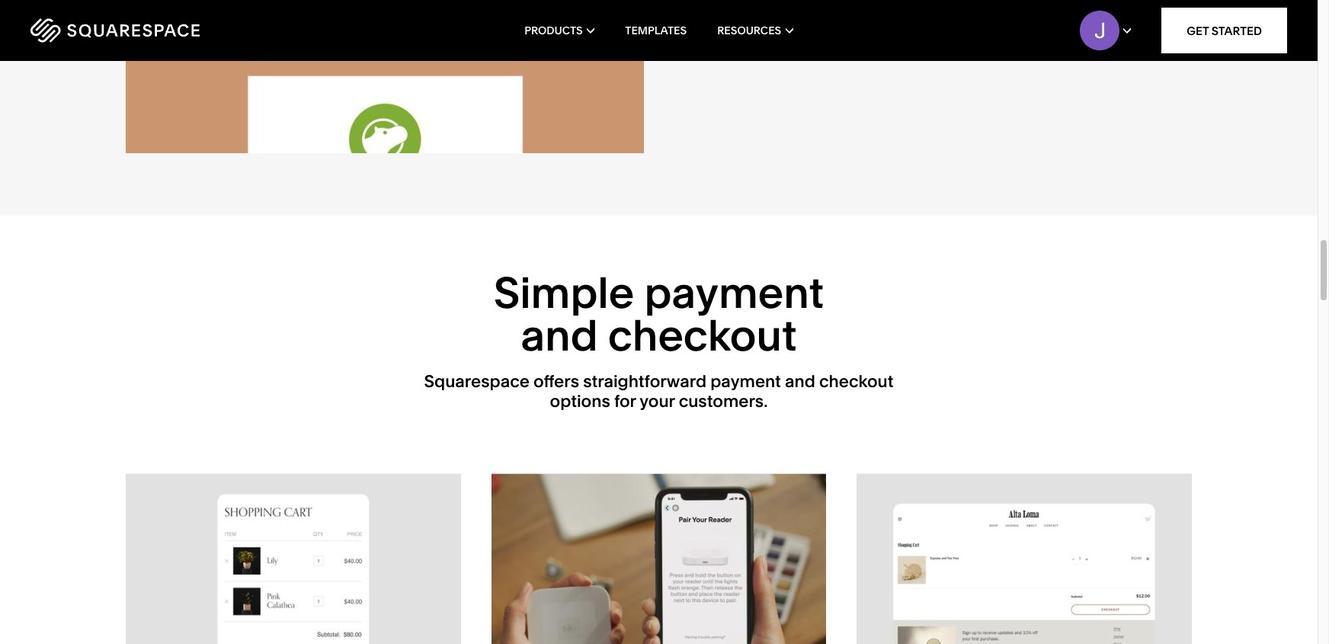 Task type: locate. For each thing, give the bounding box(es) containing it.
simple payment and checkout
[[494, 267, 824, 361]]

0 vertical spatial and
[[521, 310, 598, 361]]

customers.
[[679, 391, 768, 412]]

checkout
[[608, 310, 797, 361], [820, 371, 894, 392]]

1 vertical spatial and
[[785, 371, 816, 392]]

for
[[614, 391, 636, 412]]

payment options ui image
[[125, 473, 461, 644]]

payment
[[645, 267, 824, 319], [711, 371, 781, 392]]

simple
[[494, 267, 635, 319]]

1 horizontal spatial checkout
[[820, 371, 894, 392]]

0 horizontal spatial and
[[521, 310, 598, 361]]

offers
[[534, 371, 579, 392]]

squarespace
[[424, 371, 530, 392]]

squarespace offers straightforward payment and checkout options for your customers.
[[424, 371, 894, 412]]

and
[[521, 310, 598, 361], [785, 371, 816, 392]]

templates link
[[625, 0, 687, 61]]

1 vertical spatial payment
[[711, 371, 781, 392]]

resources button
[[718, 0, 794, 61]]

and inside the simple payment and checkout
[[521, 310, 598, 361]]

squarespace logo image
[[30, 18, 200, 43]]

products
[[525, 24, 583, 37]]

0 horizontal spatial checkout
[[608, 310, 797, 361]]

1 horizontal spatial and
[[785, 371, 816, 392]]

straightforward
[[583, 371, 707, 392]]

get
[[1187, 23, 1209, 38]]

get started
[[1187, 23, 1263, 38]]

1 vertical spatial checkout
[[820, 371, 894, 392]]

started
[[1212, 23, 1263, 38]]

shipping extensions image
[[125, 0, 644, 153]]

get started link
[[1162, 8, 1288, 53]]

customer checkout screen image
[[857, 473, 1193, 644]]

0 vertical spatial checkout
[[608, 310, 797, 361]]

0 vertical spatial payment
[[645, 267, 824, 319]]

payment inside squarespace offers straightforward payment and checkout options for your customers.
[[711, 371, 781, 392]]

checkout inside the simple payment and checkout
[[608, 310, 797, 361]]



Task type: vqa. For each thing, say whether or not it's contained in the screenshot.
AND
yes



Task type: describe. For each thing, give the bounding box(es) containing it.
resources
[[718, 24, 782, 37]]

in person payment on phone image
[[491, 473, 827, 644]]

and inside squarespace offers straightforward payment and checkout options for your customers.
[[785, 371, 816, 392]]

templates
[[625, 24, 687, 37]]

payment inside the simple payment and checkout
[[645, 267, 824, 319]]

products button
[[525, 0, 595, 61]]

options
[[550, 391, 610, 412]]

your
[[640, 391, 675, 412]]

squarespace logo link
[[30, 18, 282, 43]]

checkout inside squarespace offers straightforward payment and checkout options for your customers.
[[820, 371, 894, 392]]



